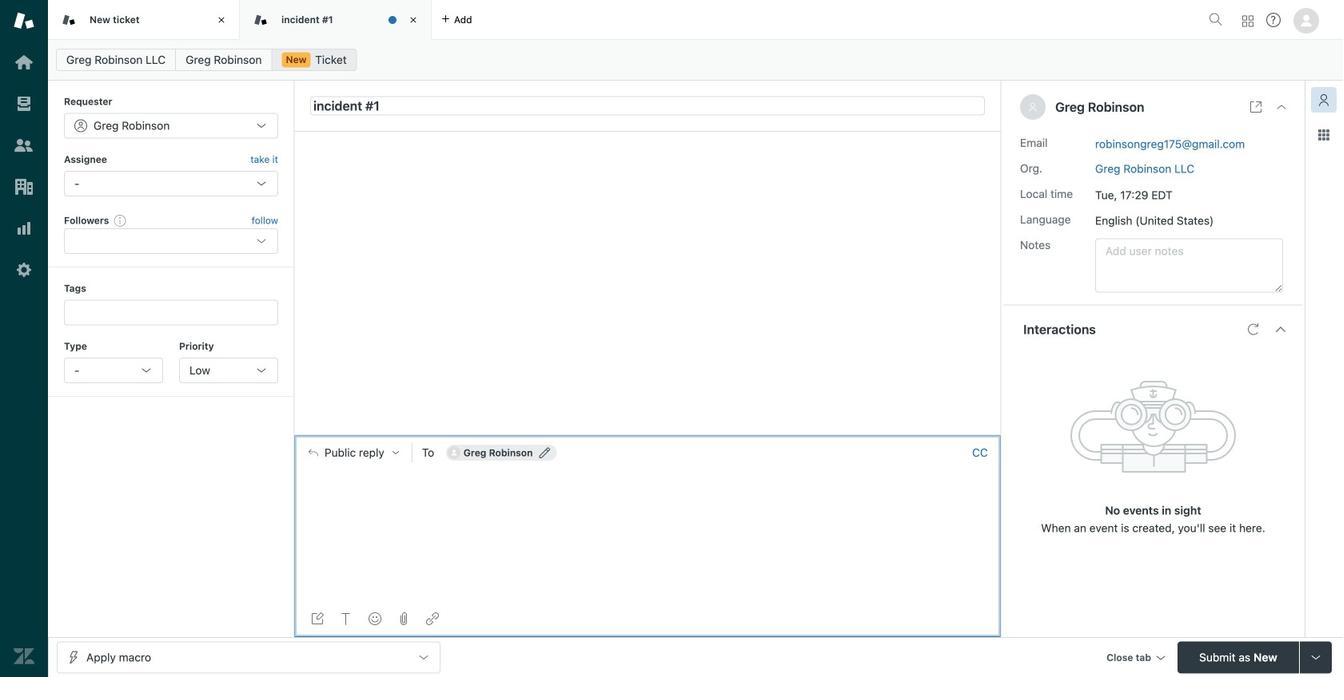 Task type: describe. For each thing, give the bounding box(es) containing it.
0 horizontal spatial close image
[[213, 12, 229, 28]]

user image
[[1030, 103, 1036, 112]]

minimize composer image
[[641, 429, 654, 442]]

get help image
[[1266, 13, 1281, 27]]

2 tab from the left
[[240, 0, 432, 40]]

views image
[[14, 94, 34, 114]]

2 horizontal spatial close image
[[1275, 101, 1288, 114]]

admin image
[[14, 260, 34, 281]]

insert emojis image
[[369, 613, 381, 626]]

draft mode image
[[311, 613, 324, 626]]

robinsongreg175@gmail.com image
[[448, 447, 460, 460]]

apps image
[[1318, 129, 1330, 142]]

1 tab from the left
[[48, 0, 240, 40]]

displays possible ticket submission types image
[[1310, 652, 1322, 665]]

customer context image
[[1318, 94, 1330, 106]]

tabs tab list
[[48, 0, 1202, 40]]

zendesk image
[[14, 647, 34, 668]]

customers image
[[14, 135, 34, 156]]

Public reply composer text field
[[301, 470, 994, 504]]



Task type: locate. For each thing, give the bounding box(es) containing it.
add link (cmd k) image
[[426, 613, 439, 626]]

main element
[[0, 0, 48, 678]]

get started image
[[14, 52, 34, 73]]

user image
[[1028, 102, 1038, 112]]

organizations image
[[14, 177, 34, 197]]

edit user image
[[539, 448, 550, 459]]

add attachment image
[[397, 613, 410, 626]]

secondary element
[[48, 44, 1343, 76]]

zendesk products image
[[1242, 16, 1254, 27]]

tab
[[48, 0, 240, 40], [240, 0, 432, 40]]

1 horizontal spatial close image
[[405, 12, 421, 28]]

Add user notes text field
[[1095, 239, 1283, 293]]

close image
[[213, 12, 229, 28], [405, 12, 421, 28], [1275, 101, 1288, 114]]

info on adding followers image
[[114, 214, 127, 227]]

view more details image
[[1250, 101, 1262, 114]]

zendesk support image
[[14, 10, 34, 31]]

reporting image
[[14, 218, 34, 239]]

format text image
[[340, 613, 353, 626]]

Subject field
[[310, 96, 985, 116]]



Task type: vqa. For each thing, say whether or not it's contained in the screenshot.
Insert emojis image
yes



